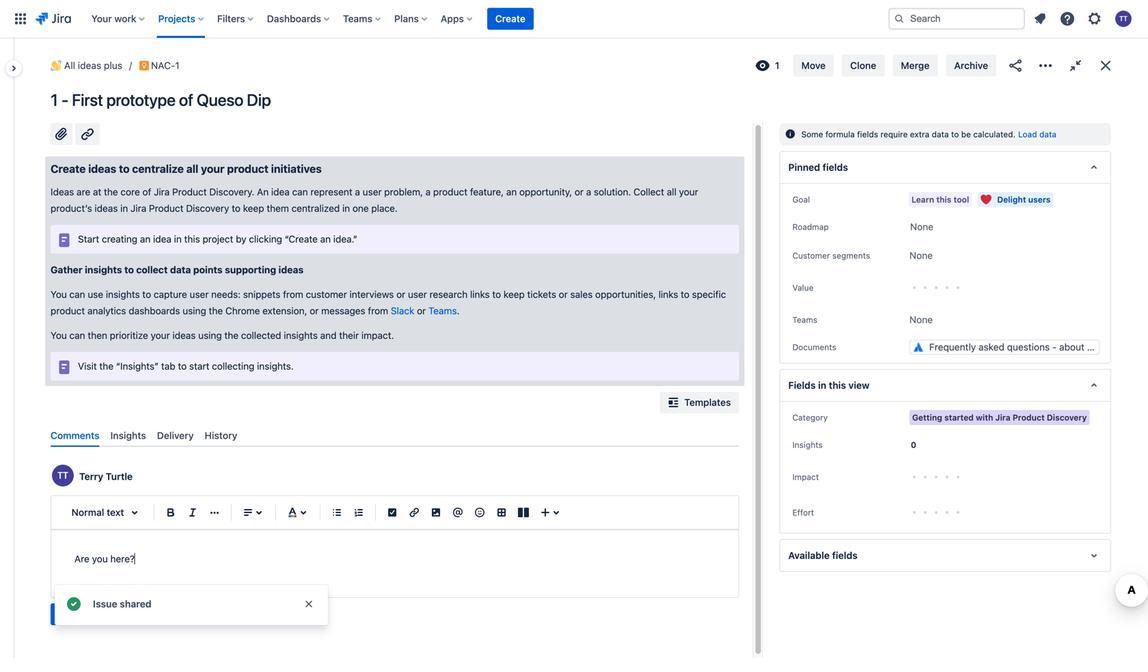 Task type: vqa. For each thing, say whether or not it's contained in the screenshot.
the user inside the 'ideas are at the core of jira product discovery. an idea can represent a user problem, a product feature, an opportunity, or a solution. collect all your product's ideas in jira product discovery to keep them centralized in one place.'
yes



Task type: describe. For each thing, give the bounding box(es) containing it.
customer segments
[[793, 251, 870, 261]]

are you here?
[[75, 553, 135, 565]]

idea inside ideas are at the core of jira product discovery. an idea can represent a user problem, a product feature, an opportunity, or a solution. collect all your product's ideas in jira product discovery to keep them centralized in one place.
[[271, 186, 290, 198]]

visit
[[78, 361, 97, 372]]

core
[[121, 186, 140, 198]]

capture
[[154, 289, 187, 300]]

info image
[[785, 129, 796, 139]]

align left image
[[240, 505, 256, 521]]

insights.
[[257, 361, 294, 372]]

slack or teams .
[[391, 305, 460, 316]]

slack link
[[391, 305, 414, 316]]

panel note image for start
[[56, 232, 72, 249]]

add attachment image
[[53, 126, 70, 142]]

customer segments button
[[789, 248, 874, 264]]

in right fields
[[818, 380, 827, 391]]

needs:
[[211, 289, 241, 300]]

2 vertical spatial none
[[910, 314, 933, 325]]

bold ⌘b image
[[163, 505, 179, 521]]

segments
[[833, 251, 870, 261]]

layouts image
[[515, 505, 532, 521]]

roadmap
[[793, 222, 829, 232]]

all
[[64, 60, 75, 71]]

some formula fields require extra data to be calculated. load data
[[802, 130, 1057, 139]]

1 a from the left
[[355, 186, 360, 198]]

0 vertical spatial insights
[[85, 264, 122, 275]]

can for capture
[[69, 289, 85, 300]]

2 horizontal spatial teams
[[793, 315, 818, 325]]

1 horizontal spatial an
[[320, 233, 331, 245]]

2 vertical spatial product
[[1013, 413, 1045, 423]]

load data button
[[1019, 130, 1057, 139]]

an
[[257, 186, 269, 198]]

collected
[[241, 330, 281, 341]]

or inside ideas are at the core of jira product discovery. an idea can represent a user problem, a product feature, an opportunity, or a solution. collect all your product's ideas in jira product discovery to keep them centralized in one place.
[[575, 186, 584, 198]]

2 horizontal spatial data
[[1040, 130, 1057, 139]]

nac-
[[151, 60, 175, 71]]

discovery inside ideas are at the core of jira product discovery. an idea can represent a user problem, a product feature, an opportunity, or a solution. collect all your product's ideas in jira product discovery to keep them centralized in one place.
[[186, 203, 229, 214]]

1 vertical spatial none
[[910, 250, 933, 261]]

opportunity,
[[519, 186, 572, 198]]

"create
[[285, 233, 318, 245]]

dashboards
[[129, 305, 180, 316]]

or right slack at the top left of page
[[417, 305, 426, 316]]

can for ideas
[[69, 330, 85, 341]]

add image, video, or file image
[[428, 505, 444, 521]]

0 vertical spatial product
[[227, 162, 269, 175]]

insights button
[[789, 437, 827, 453]]

nac-1
[[151, 60, 180, 71]]

pinned fields
[[789, 162, 848, 173]]

1 for 1 - first prototype of queso dip
[[51, 90, 58, 109]]

0 vertical spatial fields
[[857, 130, 878, 139]]

0 vertical spatial this
[[937, 195, 952, 204]]

Main content area, start typing to enter text. text field
[[75, 551, 715, 567]]

history
[[205, 430, 237, 441]]

:heart: image
[[981, 194, 992, 205]]

1 vertical spatial jira
[[131, 203, 146, 214]]

problem,
[[384, 186, 423, 198]]

editor templates image
[[665, 394, 682, 411]]

can inside ideas are at the core of jira product discovery. an idea can represent a user problem, a product feature, an opportunity, or a solution. collect all your product's ideas in jira product discovery to keep them centralized in one place.
[[292, 186, 308, 198]]

issue
[[93, 598, 117, 610]]

delight users
[[997, 195, 1051, 204]]

ideas down the "create
[[279, 264, 304, 275]]

or up slack "link"
[[396, 289, 405, 300]]

their
[[339, 330, 359, 341]]

nac-1 link
[[137, 57, 189, 74]]

2 vertical spatial insights
[[284, 330, 318, 341]]

dip
[[247, 90, 271, 109]]

visit the "insights" tab to start collecting insights.
[[78, 361, 294, 372]]

teams inside primary element
[[343, 13, 372, 24]]

tab list containing comments
[[45, 424, 745, 447]]

supporting
[[225, 264, 276, 275]]

are
[[75, 553, 89, 565]]

feature,
[[470, 186, 504, 198]]

0 vertical spatial your
[[201, 162, 225, 175]]

0 horizontal spatial user
[[190, 289, 209, 300]]

product inside ideas are at the core of jira product discovery. an idea can represent a user problem, a product feature, an opportunity, or a solution. collect all your product's ideas in jira product discovery to keep them centralized in one place.
[[433, 186, 468, 198]]

opportunities,
[[595, 289, 656, 300]]

to up dashboards
[[142, 289, 151, 300]]

messages
[[321, 305, 365, 316]]

prioritize
[[110, 330, 148, 341]]

filters button
[[213, 8, 259, 30]]

all inside ideas are at the core of jira product discovery. an idea can represent a user problem, a product feature, an opportunity, or a solution. collect all your product's ideas in jira product discovery to keep them centralized in one place.
[[667, 186, 677, 198]]

of inside ideas are at the core of jira product discovery. an idea can represent a user problem, a product feature, an opportunity, or a solution. collect all your product's ideas in jira product discovery to keep them centralized in one place.
[[142, 186, 151, 198]]

dashboards
[[267, 13, 321, 24]]

interviews
[[350, 289, 394, 300]]

cancel button
[[100, 604, 147, 626]]

your work
[[91, 13, 136, 24]]

clone button
[[842, 55, 885, 77]]

action item image
[[384, 505, 401, 521]]

at
[[93, 186, 101, 198]]

banner containing your work
[[0, 0, 1148, 38]]

1 horizontal spatial discovery
[[1047, 413, 1087, 423]]

product inside you can use insights to capture user needs: snippets from customer interviews or user research links to keep tickets or sales opportunities, links to specific product analytics dashboards using the chrome extension, or messages from
[[51, 305, 85, 316]]

ideas are at the core of jira product discovery. an idea can represent a user problem, a product feature, an opportunity, or a solution. collect all your product's ideas in jira product discovery to keep them centralized in one place.
[[51, 186, 701, 214]]

normal text button
[[65, 498, 148, 528]]

projects
[[158, 13, 195, 24]]

goal button
[[789, 191, 814, 208]]

prototype
[[106, 90, 176, 109]]

2 a from the left
[[426, 186, 431, 198]]

plans button
[[390, 8, 433, 30]]

1 horizontal spatial jira
[[154, 186, 170, 198]]

0
[[911, 440, 917, 450]]

place.
[[371, 203, 398, 214]]

1 horizontal spatial of
[[179, 90, 193, 109]]

fields
[[789, 380, 816, 391]]

ideas up at
[[88, 162, 116, 175]]

insights inside you can use insights to capture user needs: snippets from customer interviews or user research links to keep tickets or sales opportunities, links to specific product analytics dashboards using the chrome extension, or messages from
[[106, 289, 140, 300]]

value
[[793, 283, 814, 293]]

centralize
[[132, 162, 184, 175]]

extension,
[[263, 305, 307, 316]]

fields for pinned fields
[[823, 162, 848, 173]]

collecting
[[212, 361, 255, 372]]

1 horizontal spatial teams button
[[789, 312, 822, 328]]

product's
[[51, 203, 92, 214]]

ideas inside ideas are at the core of jira product discovery. an idea can represent a user problem, a product feature, an opportunity, or a solution. collect all your product's ideas in jira product discovery to keep them centralized in one place.
[[95, 203, 118, 214]]

with
[[976, 413, 993, 423]]

terry turtle
[[79, 471, 133, 482]]

first
[[72, 90, 103, 109]]

1 vertical spatial using
[[198, 330, 222, 341]]

.
[[457, 305, 460, 316]]

0 vertical spatial from
[[283, 289, 303, 300]]

create inside primary element
[[495, 13, 526, 24]]

0 vertical spatial none
[[910, 221, 934, 233]]

impact button
[[789, 469, 823, 485]]

initiatives
[[271, 162, 322, 175]]

frequently 
[[1099, 339, 1148, 351]]

available
[[789, 550, 830, 561]]

"insights"
[[116, 361, 159, 372]]

mention image
[[450, 505, 466, 521]]

tool
[[954, 195, 969, 204]]

0 horizontal spatial all
[[186, 162, 198, 175]]

templates button
[[660, 392, 739, 414]]

merge
[[901, 60, 930, 71]]

normal text
[[71, 507, 124, 518]]

create button inside primary element
[[487, 8, 534, 30]]

filters
[[217, 13, 245, 24]]

documents
[[793, 343, 837, 352]]

centralized
[[292, 203, 340, 214]]

insights inside popup button
[[793, 440, 823, 450]]

normal
[[71, 507, 104, 518]]

fields in this view element
[[780, 369, 1111, 402]]

work
[[114, 13, 136, 24]]

all ideas plus link
[[48, 57, 122, 74]]

2 vertical spatial create
[[59, 609, 89, 620]]

pinned fields element
[[780, 151, 1111, 184]]

in up gather insights to collect data points supporting ideas
[[174, 233, 182, 245]]

archive
[[954, 60, 988, 71]]

effort button
[[789, 505, 818, 521]]

load
[[1019, 130, 1037, 139]]

cancel
[[108, 609, 139, 620]]

2 horizontal spatial jira
[[996, 413, 1011, 423]]

move
[[802, 60, 826, 71]]

search image
[[894, 13, 905, 24]]

start creating an idea in this project by clicking "create an idea."
[[78, 233, 357, 245]]

0 horizontal spatial your
[[151, 330, 170, 341]]

you for you can use insights to capture user needs: snippets from customer interviews or user research links to keep tickets or sales opportunities, links to specific product analytics dashboards using the chrome extension, or messages from
[[51, 289, 67, 300]]



Task type: locate. For each thing, give the bounding box(es) containing it.
analytics
[[87, 305, 126, 316]]

text
[[107, 507, 124, 518]]

1 horizontal spatial 1
[[175, 60, 180, 71]]

users
[[1029, 195, 1051, 204]]

teams down the research
[[429, 305, 457, 316]]

you inside you can use insights to capture user needs: snippets from customer interviews or user research links to keep tickets or sales opportunities, links to specific product analytics dashboards using the chrome extension, or messages from
[[51, 289, 67, 300]]

0 vertical spatial create button
[[487, 8, 534, 30]]

insights up use
[[85, 264, 122, 275]]

data up capture at the left
[[170, 264, 191, 275]]

2 vertical spatial this
[[829, 380, 846, 391]]

1 vertical spatial all
[[667, 186, 677, 198]]

1 horizontal spatial your
[[201, 162, 225, 175]]

0 horizontal spatial this
[[184, 233, 200, 245]]

1 horizontal spatial this
[[829, 380, 846, 391]]

data right extra
[[932, 130, 949, 139]]

1 vertical spatial can
[[69, 289, 85, 300]]

apps
[[441, 13, 464, 24]]

1 vertical spatial idea
[[153, 233, 171, 245]]

collapse image
[[1068, 57, 1084, 74]]

table image
[[494, 505, 510, 521]]

banner
[[0, 0, 1148, 38]]

2 horizontal spatial 1
[[775, 60, 780, 71]]

from down interviews
[[368, 305, 388, 316]]

your up discovery.
[[201, 162, 225, 175]]

1 vertical spatial create
[[51, 162, 86, 175]]

2 horizontal spatial an
[[506, 186, 517, 198]]

all right collect
[[667, 186, 677, 198]]

fields for available fields
[[832, 550, 858, 561]]

panel note image left start on the left top of the page
[[56, 232, 72, 249]]

0 horizontal spatial teams button
[[339, 8, 386, 30]]

2 you from the top
[[51, 330, 67, 341]]

to left tickets
[[492, 289, 501, 300]]

to inside ideas are at the core of jira product discovery. an idea can represent a user problem, a product feature, an opportunity, or a solution. collect all your product's ideas in jira product discovery to keep them centralized in one place.
[[232, 203, 241, 214]]

2 vertical spatial fields
[[832, 550, 858, 561]]

your profile and settings image
[[1116, 11, 1132, 27]]

teams button left plans
[[339, 8, 386, 30]]

in down core
[[120, 203, 128, 214]]

a right problem,
[[426, 186, 431, 198]]

turtle
[[106, 471, 133, 482]]

user inside ideas are at the core of jira product discovery. an idea can represent a user problem, a product feature, an opportunity, or a solution. collect all your product's ideas in jira product discovery to keep them centralized in one place.
[[363, 186, 382, 198]]

0 horizontal spatial data
[[170, 264, 191, 275]]

dismiss image
[[304, 599, 314, 610]]

your work button
[[87, 8, 150, 30]]

one
[[353, 203, 369, 214]]

customer
[[793, 251, 830, 261]]

create button left cancel button
[[51, 604, 97, 626]]

link image
[[406, 505, 422, 521]]

teams up the documents
[[793, 315, 818, 325]]

1 horizontal spatial all
[[667, 186, 677, 198]]

a
[[355, 186, 360, 198], [426, 186, 431, 198], [586, 186, 591, 198]]

can inside you can use insights to capture user needs: snippets from customer interviews or user research links to keep tickets or sales opportunities, links to specific product analytics dashboards using the chrome extension, or messages from
[[69, 289, 85, 300]]

0 horizontal spatial insights
[[110, 430, 146, 441]]

1 vertical spatial from
[[368, 305, 388, 316]]

-
[[61, 90, 69, 109]]

1 horizontal spatial links
[[659, 289, 678, 300]]

the down the chrome
[[224, 330, 239, 341]]

insights left and
[[284, 330, 318, 341]]

product down create ideas to centralize all your product initiatives
[[172, 186, 207, 198]]

an right feature,
[[506, 186, 517, 198]]

1 horizontal spatial teams
[[429, 305, 457, 316]]

2 horizontal spatial user
[[408, 289, 427, 300]]

2 horizontal spatial this
[[937, 195, 952, 204]]

:heart: image
[[981, 194, 992, 205]]

learn
[[912, 195, 934, 204]]

ideas down at
[[95, 203, 118, 214]]

idea."
[[333, 233, 357, 245]]

idea
[[271, 186, 290, 198], [153, 233, 171, 245]]

fields right pinned
[[823, 162, 848, 173]]

0 vertical spatial idea
[[271, 186, 290, 198]]

close image
[[1098, 57, 1114, 74]]

success image
[[66, 596, 82, 612]]

1 horizontal spatial data
[[932, 130, 949, 139]]

your
[[201, 162, 225, 175], [679, 186, 698, 198], [151, 330, 170, 341]]

you down the gather
[[51, 289, 67, 300]]

keep left tickets
[[504, 289, 525, 300]]

Search field
[[889, 8, 1025, 30]]

0 vertical spatial teams button
[[339, 8, 386, 30]]

0 vertical spatial can
[[292, 186, 308, 198]]

0 horizontal spatial 1
[[51, 90, 58, 109]]

are
[[77, 186, 90, 198]]

create up ideas
[[51, 162, 86, 175]]

in left one
[[342, 203, 350, 214]]

1 panel note image from the top
[[56, 232, 72, 249]]

comments
[[51, 430, 99, 441]]

or left sales
[[559, 289, 568, 300]]

emoji image
[[472, 505, 488, 521]]

the inside ideas are at the core of jira product discovery. an idea can represent a user problem, a product feature, an opportunity, or a solution. collect all your product's ideas in jira product discovery to keep them centralized in one place.
[[104, 186, 118, 198]]

0 horizontal spatial an
[[140, 233, 151, 245]]

teams button up the documents
[[789, 312, 822, 328]]

1 inside popup button
[[775, 60, 780, 71]]

clicking
[[249, 233, 282, 245]]

project
[[203, 233, 233, 245]]

1 horizontal spatial create button
[[487, 8, 534, 30]]

all
[[186, 162, 198, 175], [667, 186, 677, 198]]

represent
[[311, 186, 352, 198]]

fields
[[857, 130, 878, 139], [823, 162, 848, 173], [832, 550, 858, 561]]

jira down centralize at top
[[154, 186, 170, 198]]

1 horizontal spatial idea
[[271, 186, 290, 198]]

category button
[[789, 410, 832, 426]]

frequently
[[1099, 339, 1146, 351]]

2 horizontal spatial your
[[679, 186, 698, 198]]

0 vertical spatial discovery
[[186, 203, 229, 214]]

1 - first prototype of queso dip
[[51, 90, 271, 109]]

0 horizontal spatial teams
[[343, 13, 372, 24]]

product up the 'an'
[[227, 162, 269, 175]]

user down points
[[190, 289, 209, 300]]

tab list
[[45, 424, 745, 447]]

to right tab
[[178, 361, 187, 372]]

to up core
[[119, 162, 130, 175]]

2 horizontal spatial product
[[433, 186, 468, 198]]

0 horizontal spatial keep
[[243, 203, 264, 214]]

user up one
[[363, 186, 382, 198]]

0 vertical spatial keep
[[243, 203, 264, 214]]

1 vertical spatial teams button
[[789, 312, 822, 328]]

insights up the "turtle"
[[110, 430, 146, 441]]

links right the research
[[470, 289, 490, 300]]

view
[[849, 380, 870, 391]]

sales
[[570, 289, 593, 300]]

1 you from the top
[[51, 289, 67, 300]]

you left then
[[51, 330, 67, 341]]

2 horizontal spatial a
[[586, 186, 591, 198]]

0 vertical spatial panel note image
[[56, 232, 72, 249]]

1 for 1
[[775, 60, 780, 71]]

0 horizontal spatial a
[[355, 186, 360, 198]]

a left solution.
[[586, 186, 591, 198]]

research
[[430, 289, 468, 300]]

0 vertical spatial of
[[179, 90, 193, 109]]

0 vertical spatial all
[[186, 162, 198, 175]]

can left then
[[69, 330, 85, 341]]

numbered list ⌘⇧7 image
[[351, 505, 367, 521]]

ideas
[[78, 60, 101, 71], [88, 162, 116, 175], [95, 203, 118, 214], [279, 264, 304, 275], [172, 330, 196, 341]]

more formatting image
[[206, 505, 223, 521]]

or left solution.
[[575, 186, 584, 198]]

this left project
[[184, 233, 200, 245]]

the
[[104, 186, 118, 198], [209, 305, 223, 316], [224, 330, 239, 341], [99, 361, 114, 372]]

notifications image
[[1032, 11, 1049, 27]]

keep inside ideas are at the core of jira product discovery. an idea can represent a user problem, a product feature, an opportunity, or a solution. collect all your product's ideas in jira product discovery to keep them centralized in one place.
[[243, 203, 264, 214]]

idea up collect
[[153, 233, 171, 245]]

discovery.
[[209, 186, 254, 198]]

a up one
[[355, 186, 360, 198]]

0 horizontal spatial from
[[283, 289, 303, 300]]

idea up them
[[271, 186, 290, 198]]

group containing create
[[51, 604, 147, 626]]

to left be
[[951, 130, 959, 139]]

bullet list ⌘⇧8 image
[[329, 505, 345, 521]]

ideas right all
[[78, 60, 101, 71]]

1 vertical spatial keep
[[504, 289, 525, 300]]

jira
[[154, 186, 170, 198], [131, 203, 146, 214], [996, 413, 1011, 423]]

1 vertical spatial panel note image
[[56, 359, 72, 376]]

ideas inside all ideas plus link
[[78, 60, 101, 71]]

1 vertical spatial product
[[433, 186, 468, 198]]

more image
[[1038, 57, 1054, 74]]

collect
[[634, 186, 664, 198]]

0 vertical spatial product
[[172, 186, 207, 198]]

1 vertical spatial you
[[51, 330, 67, 341]]

1 horizontal spatial insights
[[793, 440, 823, 450]]

can up centralized
[[292, 186, 308, 198]]

fields left require on the right top of the page
[[857, 130, 878, 139]]

1 vertical spatial insights
[[106, 289, 140, 300]]

an inside ideas are at the core of jira product discovery. an idea can represent a user problem, a product feature, an opportunity, or a solution. collect all your product's ideas in jira product discovery to keep them centralized in one place.
[[506, 186, 517, 198]]

value button
[[789, 280, 818, 296]]

to left collect
[[124, 264, 134, 275]]

1 vertical spatial product
[[149, 203, 184, 214]]

of right core
[[142, 186, 151, 198]]

fields in this view
[[789, 380, 870, 391]]

1 horizontal spatial from
[[368, 305, 388, 316]]

teams left plans
[[343, 13, 372, 24]]

1 horizontal spatial a
[[426, 186, 431, 198]]

or down customer
[[310, 305, 319, 316]]

templates
[[685, 397, 731, 408]]

create right 'apps' "dropdown button"
[[495, 13, 526, 24]]

to left specific at right top
[[681, 289, 690, 300]]

start
[[78, 233, 99, 245]]

the right at
[[104, 186, 118, 198]]

1 vertical spatial your
[[679, 186, 698, 198]]

this
[[937, 195, 952, 204], [184, 233, 200, 245], [829, 380, 846, 391]]

help image
[[1060, 11, 1076, 27]]

product right with
[[1013, 413, 1045, 423]]

1 horizontal spatial user
[[363, 186, 382, 198]]

jira image
[[36, 11, 71, 27], [36, 11, 71, 27]]

an right creating
[[140, 233, 151, 245]]

keep inside you can use insights to capture user needs: snippets from customer interviews or user research links to keep tickets or sales opportunities, links to specific product analytics dashboards using the chrome extension, or messages from
[[504, 289, 525, 300]]

clone
[[851, 60, 877, 71]]

extra
[[910, 130, 930, 139]]

your down dashboards
[[151, 330, 170, 341]]

product left analytics
[[51, 305, 85, 316]]

links
[[470, 289, 490, 300], [659, 289, 678, 300]]

projects button
[[154, 8, 209, 30]]

0 horizontal spatial discovery
[[186, 203, 229, 214]]

panel note image
[[56, 232, 72, 249], [56, 359, 72, 376]]

0 horizontal spatial jira
[[131, 203, 146, 214]]

getting started with jira product discovery
[[912, 413, 1087, 423]]

3 a from the left
[[586, 186, 591, 198]]

can
[[292, 186, 308, 198], [69, 289, 85, 300], [69, 330, 85, 341]]

current project sidebar image
[[0, 55, 30, 82]]

0 vertical spatial create
[[495, 13, 526, 24]]

using up start
[[198, 330, 222, 341]]

available fields
[[789, 550, 858, 561]]

or
[[575, 186, 584, 198], [396, 289, 405, 300], [559, 289, 568, 300], [310, 305, 319, 316], [417, 305, 426, 316]]

1 button
[[753, 55, 785, 77]]

1 vertical spatial create button
[[51, 604, 97, 626]]

terry
[[79, 471, 103, 482]]

settings image
[[1087, 11, 1103, 27]]

the down needs:
[[209, 305, 223, 316]]

this left tool
[[937, 195, 952, 204]]

panel note image for visit
[[56, 359, 72, 376]]

:wave: image
[[51, 60, 62, 71], [51, 60, 62, 71]]

category
[[793, 413, 828, 423]]

of left queso
[[179, 90, 193, 109]]

group
[[51, 604, 147, 626]]

require
[[881, 130, 908, 139]]

product down centralize at top
[[149, 203, 184, 214]]

data right load on the top right
[[1040, 130, 1057, 139]]

issue shared
[[93, 598, 152, 610]]

slack
[[391, 305, 414, 316]]

delight
[[997, 195, 1026, 204]]

1 vertical spatial this
[[184, 233, 200, 245]]

learn this tool
[[912, 195, 969, 204]]

0 vertical spatial you
[[51, 289, 67, 300]]

product
[[227, 162, 269, 175], [433, 186, 468, 198], [51, 305, 85, 316]]

from
[[283, 289, 303, 300], [368, 305, 388, 316]]

the right "visit"
[[99, 361, 114, 372]]

to down discovery.
[[232, 203, 241, 214]]

1 links from the left
[[470, 289, 490, 300]]

customer
[[306, 289, 347, 300]]

solution.
[[594, 186, 631, 198]]

archive button
[[946, 55, 997, 77]]

panel note image left "visit"
[[56, 359, 72, 376]]

1 up 1 - first prototype of queso dip
[[175, 60, 180, 71]]

teams link
[[429, 305, 457, 316]]

this left "view"
[[829, 380, 846, 391]]

0 horizontal spatial product
[[51, 305, 85, 316]]

impact.
[[362, 330, 394, 341]]

2 links from the left
[[659, 289, 678, 300]]

all right centralize at top
[[186, 162, 198, 175]]

0 vertical spatial jira
[[154, 186, 170, 198]]

0 horizontal spatial links
[[470, 289, 490, 300]]

1 vertical spatial of
[[142, 186, 151, 198]]

your right collect
[[679, 186, 698, 198]]

merge button
[[893, 55, 938, 77]]

all ideas plus
[[64, 60, 122, 71]]

create button right 'apps' "dropdown button"
[[487, 8, 534, 30]]

0 vertical spatial using
[[183, 305, 206, 316]]

1 horizontal spatial product
[[227, 162, 269, 175]]

insights down category
[[793, 440, 823, 450]]

jira right with
[[996, 413, 1011, 423]]

create button
[[487, 8, 534, 30], [51, 604, 97, 626]]

an left idea."
[[320, 233, 331, 245]]

using down capture at the left
[[183, 305, 206, 316]]

from up extension,
[[283, 289, 303, 300]]

here?
[[110, 553, 135, 565]]

some
[[802, 130, 823, 139]]

1 vertical spatial discovery
[[1047, 413, 1087, 423]]

0 horizontal spatial create button
[[51, 604, 97, 626]]

user
[[363, 186, 382, 198], [190, 289, 209, 300], [408, 289, 427, 300]]

using
[[183, 305, 206, 316], [198, 330, 222, 341]]

2 vertical spatial product
[[51, 305, 85, 316]]

appswitcher icon image
[[12, 11, 29, 27]]

can left use
[[69, 289, 85, 300]]

insights up analytics
[[106, 289, 140, 300]]

2 vertical spatial can
[[69, 330, 85, 341]]

specific
[[692, 289, 726, 300]]

you for you can then prioritize your ideas using the collected insights and their impact.
[[51, 330, 67, 341]]

link issue image
[[79, 126, 96, 142]]

italic ⌘i image
[[185, 505, 201, 521]]

use
[[88, 289, 103, 300]]

1 left move
[[775, 60, 780, 71]]

0 horizontal spatial idea
[[153, 233, 171, 245]]

2 vertical spatial jira
[[996, 413, 1011, 423]]

fields right the available at the right bottom of page
[[832, 550, 858, 561]]

1 horizontal spatial keep
[[504, 289, 525, 300]]

the inside you can use insights to capture user needs: snippets from customer interviews or user research links to keep tickets or sales opportunities, links to specific product analytics dashboards using the chrome extension, or messages from
[[209, 305, 223, 316]]

then
[[88, 330, 107, 341]]

keep down the 'an'
[[243, 203, 264, 214]]

create left issue at the left bottom of the page
[[59, 609, 89, 620]]

available fields element
[[780, 539, 1111, 572]]

links left specific at right top
[[659, 289, 678, 300]]

creating
[[102, 233, 137, 245]]

create
[[495, 13, 526, 24], [51, 162, 86, 175], [59, 609, 89, 620]]

0 horizontal spatial of
[[142, 186, 151, 198]]

2 panel note image from the top
[[56, 359, 72, 376]]

using inside you can use insights to capture user needs: snippets from customer interviews or user research links to keep tickets or sales opportunities, links to specific product analytics dashboards using the chrome extension, or messages from
[[183, 305, 206, 316]]

jira down core
[[131, 203, 146, 214]]

documents button
[[789, 339, 841, 356]]

user up slack or teams .
[[408, 289, 427, 300]]

product left feature,
[[433, 186, 468, 198]]

ideas up visit the "insights" tab to start collecting insights.
[[172, 330, 196, 341]]

1 vertical spatial fields
[[823, 162, 848, 173]]

primary element
[[8, 0, 878, 38]]

insights
[[85, 264, 122, 275], [106, 289, 140, 300], [284, 330, 318, 341]]

pinned
[[789, 162, 820, 173]]

1 left -
[[51, 90, 58, 109]]

2 vertical spatial your
[[151, 330, 170, 341]]

your inside ideas are at the core of jira product discovery. an idea can represent a user problem, a product feature, an opportunity, or a solution. collect all your product's ideas in jira product discovery to keep them centralized in one place.
[[679, 186, 698, 198]]



